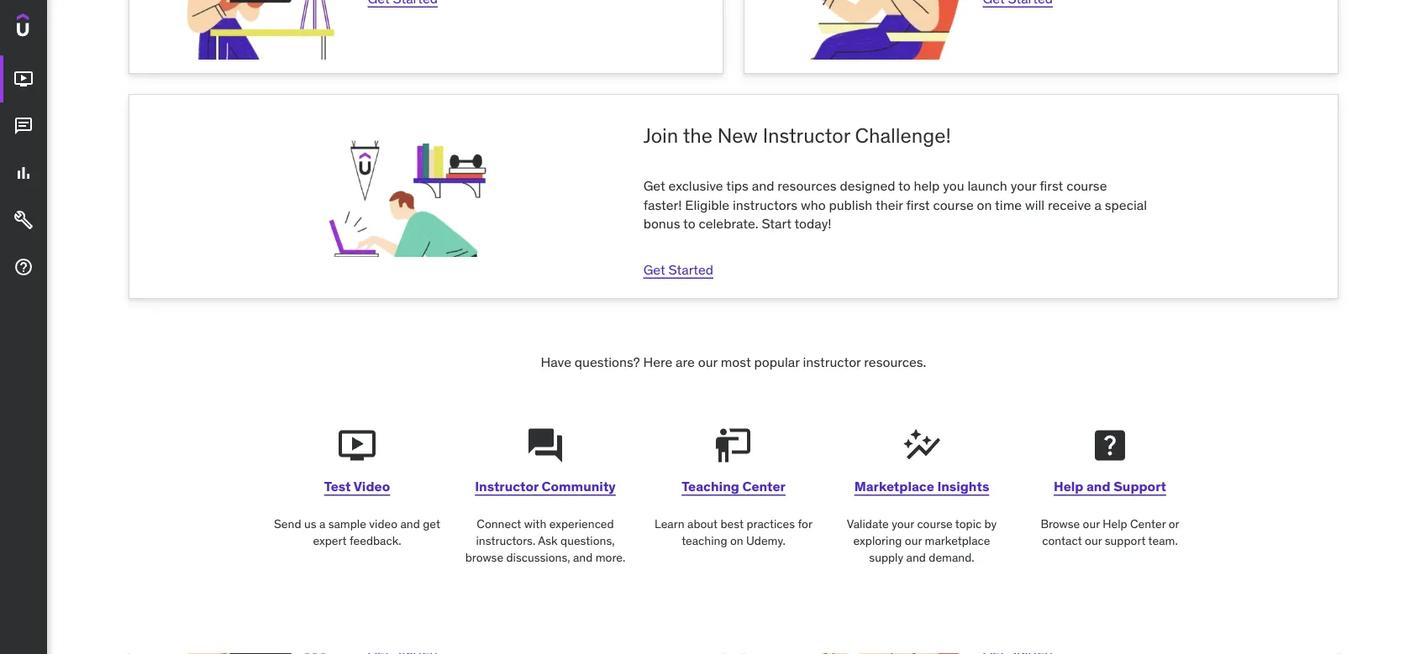 Task type: locate. For each thing, give the bounding box(es) containing it.
and left get
[[400, 517, 420, 532]]

send
[[274, 517, 301, 532]]

topic
[[955, 517, 982, 532]]

here
[[643, 353, 672, 371]]

1 horizontal spatial instructor
[[763, 123, 850, 148]]

are
[[676, 353, 695, 371]]

to
[[898, 177, 911, 195], [683, 215, 695, 232]]

exclusive
[[669, 177, 723, 195]]

have questions? here are our most popular instructor resources.
[[541, 353, 926, 371]]

0 horizontal spatial on
[[730, 533, 743, 549]]

1 vertical spatial center
[[1130, 517, 1166, 532]]

center
[[742, 478, 786, 495], [1130, 517, 1166, 532]]

their
[[876, 196, 903, 213]]

on down launch
[[977, 196, 992, 213]]

first down help
[[906, 196, 930, 213]]

a left special
[[1094, 196, 1102, 213]]

get inside get exclusive tips and resources designed to help you launch your first course faster! eligible instructors who publish their first course on time will receive a special bonus to celebrate. start today!
[[643, 177, 665, 195]]

a right us
[[319, 517, 325, 532]]

course up receive
[[1066, 177, 1107, 195]]

1 vertical spatial help
[[1103, 517, 1127, 532]]

get up faster!
[[643, 177, 665, 195]]

0 vertical spatial center
[[742, 478, 786, 495]]

support
[[1105, 533, 1146, 549]]

1 medium image from the top
[[13, 69, 34, 89]]

and inside get exclusive tips and resources designed to help you launch your first course faster! eligible instructors who publish their first course on time will receive a special bonus to celebrate. start today!
[[752, 177, 774, 195]]

on
[[977, 196, 992, 213], [730, 533, 743, 549]]

support
[[1114, 478, 1166, 495]]

instructor up the connect
[[475, 478, 539, 495]]

1 horizontal spatial a
[[1094, 196, 1102, 213]]

instructor
[[763, 123, 850, 148], [475, 478, 539, 495]]

0 vertical spatial a
[[1094, 196, 1102, 213]]

your up will
[[1011, 177, 1036, 195]]

send us a sample video and get expert feedback.
[[274, 517, 440, 549]]

expert
[[313, 533, 347, 549]]

1 horizontal spatial on
[[977, 196, 992, 213]]

1 vertical spatial to
[[683, 215, 695, 232]]

1 get from the top
[[643, 177, 665, 195]]

start
[[762, 215, 791, 232]]

2 vertical spatial course
[[917, 517, 953, 532]]

medium image
[[13, 69, 34, 89], [13, 163, 34, 183], [13, 210, 34, 230], [13, 257, 34, 277]]

launch
[[968, 177, 1007, 195]]

marketplace insights
[[854, 478, 989, 495]]

questions,
[[560, 533, 615, 549]]

first
[[1040, 177, 1063, 195], [906, 196, 930, 213]]

help
[[1054, 478, 1083, 495], [1103, 517, 1127, 532]]

your inside get exclusive tips and resources designed to help you launch your first course faster! eligible instructors who publish their first course on time will receive a special bonus to celebrate. start today!
[[1011, 177, 1036, 195]]

1 horizontal spatial first
[[1040, 177, 1063, 195]]

and right supply
[[906, 550, 926, 565]]

get
[[643, 177, 665, 195], [643, 261, 665, 278]]

a
[[1094, 196, 1102, 213], [319, 517, 325, 532]]

sample
[[328, 517, 366, 532]]

insights
[[937, 478, 989, 495]]

0 vertical spatial your
[[1011, 177, 1036, 195]]

test video
[[324, 478, 390, 495]]

publish
[[829, 196, 873, 213]]

will
[[1025, 196, 1045, 213]]

1 horizontal spatial center
[[1130, 517, 1166, 532]]

our inside validate your course topic by exploring our marketplace supply and demand.
[[905, 533, 922, 549]]

get started link
[[643, 261, 713, 278]]

to down eligible
[[683, 215, 695, 232]]

our right contact
[[1085, 533, 1102, 549]]

tips
[[726, 177, 749, 195]]

course
[[1066, 177, 1107, 195], [933, 196, 974, 213], [917, 517, 953, 532]]

on down best
[[730, 533, 743, 549]]

eligible
[[685, 196, 729, 213]]

help up support
[[1103, 517, 1127, 532]]

0 horizontal spatial help
[[1054, 478, 1083, 495]]

on inside get exclusive tips and resources designed to help you launch your first course faster! eligible instructors who publish their first course on time will receive a special bonus to celebrate. start today!
[[977, 196, 992, 213]]

and
[[752, 177, 774, 195], [1086, 478, 1111, 495], [400, 517, 420, 532], [573, 550, 593, 565], [906, 550, 926, 565]]

validate
[[847, 517, 889, 532]]

0 horizontal spatial a
[[319, 517, 325, 532]]

instructor community
[[475, 478, 616, 495]]

0 horizontal spatial first
[[906, 196, 930, 213]]

2 get from the top
[[643, 261, 665, 278]]

and inside validate your course topic by exploring our marketplace supply and demand.
[[906, 550, 926, 565]]

1 vertical spatial get
[[643, 261, 665, 278]]

0 horizontal spatial center
[[742, 478, 786, 495]]

help and support
[[1054, 478, 1166, 495]]

0 vertical spatial on
[[977, 196, 992, 213]]

1 horizontal spatial to
[[898, 177, 911, 195]]

your
[[1011, 177, 1036, 195], [892, 517, 914, 532]]

and up the instructors
[[752, 177, 774, 195]]

0 horizontal spatial your
[[892, 517, 914, 532]]

instructor up resources
[[763, 123, 850, 148]]

0 vertical spatial get
[[643, 177, 665, 195]]

1 vertical spatial instructor
[[475, 478, 539, 495]]

our
[[698, 353, 718, 371], [1083, 517, 1100, 532], [905, 533, 922, 549], [1085, 533, 1102, 549]]

course up marketplace
[[917, 517, 953, 532]]

0 vertical spatial instructor
[[763, 123, 850, 148]]

bonus
[[643, 215, 680, 232]]

course down 'you'
[[933, 196, 974, 213]]

1 horizontal spatial your
[[1011, 177, 1036, 195]]

learn about best practices for teaching on udemy.
[[655, 517, 812, 549]]

your up exploring
[[892, 517, 914, 532]]

4 medium image from the top
[[13, 257, 34, 277]]

first up will
[[1040, 177, 1063, 195]]

get left started
[[643, 261, 665, 278]]

you
[[943, 177, 964, 195]]

demand.
[[929, 550, 974, 565]]

help up browse
[[1054, 478, 1083, 495]]

and down "questions,"
[[573, 550, 593, 565]]

get started
[[643, 261, 713, 278]]

resources
[[778, 177, 837, 195]]

1 horizontal spatial help
[[1103, 517, 1127, 532]]

teaching
[[682, 533, 727, 549]]

teaching center
[[682, 478, 786, 495]]

receive
[[1048, 196, 1091, 213]]

center up team.
[[1130, 517, 1166, 532]]

feedback.
[[349, 533, 401, 549]]

1 vertical spatial on
[[730, 533, 743, 549]]

instructors
[[733, 196, 798, 213]]

instructor
[[803, 353, 861, 371]]

to left help
[[898, 177, 911, 195]]

center up practices
[[742, 478, 786, 495]]

1 vertical spatial a
[[319, 517, 325, 532]]

1 vertical spatial your
[[892, 517, 914, 532]]

and inside send us a sample video and get expert feedback.
[[400, 517, 420, 532]]

our right exploring
[[905, 533, 922, 549]]



Task type: vqa. For each thing, say whether or not it's contained in the screenshot.
'on'
yes



Task type: describe. For each thing, give the bounding box(es) containing it.
discussions,
[[506, 550, 570, 565]]

team.
[[1148, 533, 1178, 549]]

medium image
[[13, 116, 34, 136]]

validate your course topic by exploring our marketplace supply and demand.
[[847, 517, 997, 565]]

get for get started
[[643, 261, 665, 278]]

our right are
[[698, 353, 718, 371]]

0 horizontal spatial instructor
[[475, 478, 539, 495]]

faster!
[[643, 196, 682, 213]]

the
[[683, 123, 713, 148]]

today!
[[794, 215, 831, 232]]

on inside learn about best practices for teaching on udemy.
[[730, 533, 743, 549]]

0 horizontal spatial to
[[683, 215, 695, 232]]

marketplace
[[854, 478, 934, 495]]

special
[[1105, 196, 1147, 213]]

teaching
[[682, 478, 739, 495]]

questions?
[[575, 353, 640, 371]]

instructors.
[[476, 533, 535, 549]]

0 vertical spatial help
[[1054, 478, 1083, 495]]

time
[[995, 196, 1022, 213]]

challenge!
[[855, 123, 951, 148]]

0 vertical spatial to
[[898, 177, 911, 195]]

popular
[[754, 353, 800, 371]]

0 vertical spatial first
[[1040, 177, 1063, 195]]

1 vertical spatial course
[[933, 196, 974, 213]]

started
[[669, 261, 713, 278]]

a inside send us a sample video and get expert feedback.
[[319, 517, 325, 532]]

test
[[324, 478, 351, 495]]

about
[[687, 517, 718, 532]]

a inside get exclusive tips and resources designed to help you launch your first course faster! eligible instructors who publish their first course on time will receive a special bonus to celebrate. start today!
[[1094, 196, 1102, 213]]

have
[[541, 353, 571, 371]]

connect with experienced instructors. ask questions, browse discussions, and more.
[[465, 517, 625, 565]]

udemy image
[[17, 13, 93, 42]]

new
[[717, 123, 758, 148]]

best
[[721, 517, 744, 532]]

and inside connect with experienced instructors. ask questions, browse discussions, and more.
[[573, 550, 593, 565]]

ask
[[538, 533, 558, 549]]

your inside validate your course topic by exploring our marketplace supply and demand.
[[892, 517, 914, 532]]

for
[[798, 517, 812, 532]]

designed
[[840, 177, 895, 195]]

by
[[984, 517, 997, 532]]

or
[[1169, 517, 1179, 532]]

community
[[542, 478, 616, 495]]

video
[[354, 478, 390, 495]]

celebrate.
[[699, 215, 758, 232]]

get exclusive tips and resources designed to help you launch your first course faster! eligible instructors who publish their first course on time will receive a special bonus to celebrate. start today!
[[643, 177, 1147, 232]]

help inside browse our help center or contact our support team.
[[1103, 517, 1127, 532]]

join the new instructor challenge!
[[643, 123, 951, 148]]

1 vertical spatial first
[[906, 196, 930, 213]]

us
[[304, 517, 316, 532]]

help
[[914, 177, 940, 195]]

learn
[[655, 517, 685, 532]]

3 medium image from the top
[[13, 210, 34, 230]]

browse
[[1041, 517, 1080, 532]]

udemy.
[[746, 533, 786, 549]]

get
[[423, 517, 440, 532]]

contact
[[1042, 533, 1082, 549]]

experienced
[[549, 517, 614, 532]]

supply
[[869, 550, 903, 565]]

course inside validate your course topic by exploring our marketplace supply and demand.
[[917, 517, 953, 532]]

practices
[[747, 517, 795, 532]]

get for get exclusive tips and resources designed to help you launch your first course faster! eligible instructors who publish their first course on time will receive a special bonus to celebrate. start today!
[[643, 177, 665, 195]]

browse our help center or contact our support team.
[[1041, 517, 1179, 549]]

with
[[524, 517, 546, 532]]

join
[[643, 123, 678, 148]]

our right browse
[[1083, 517, 1100, 532]]

marketplace
[[925, 533, 990, 549]]

who
[[801, 196, 826, 213]]

exploring
[[853, 533, 902, 549]]

center inside browse our help center or contact our support team.
[[1130, 517, 1166, 532]]

more.
[[596, 550, 625, 565]]

and left support
[[1086, 478, 1111, 495]]

browse
[[465, 550, 503, 565]]

0 vertical spatial course
[[1066, 177, 1107, 195]]

video
[[369, 517, 398, 532]]

connect
[[477, 517, 521, 532]]

2 medium image from the top
[[13, 163, 34, 183]]

most
[[721, 353, 751, 371]]

resources.
[[864, 353, 926, 371]]



